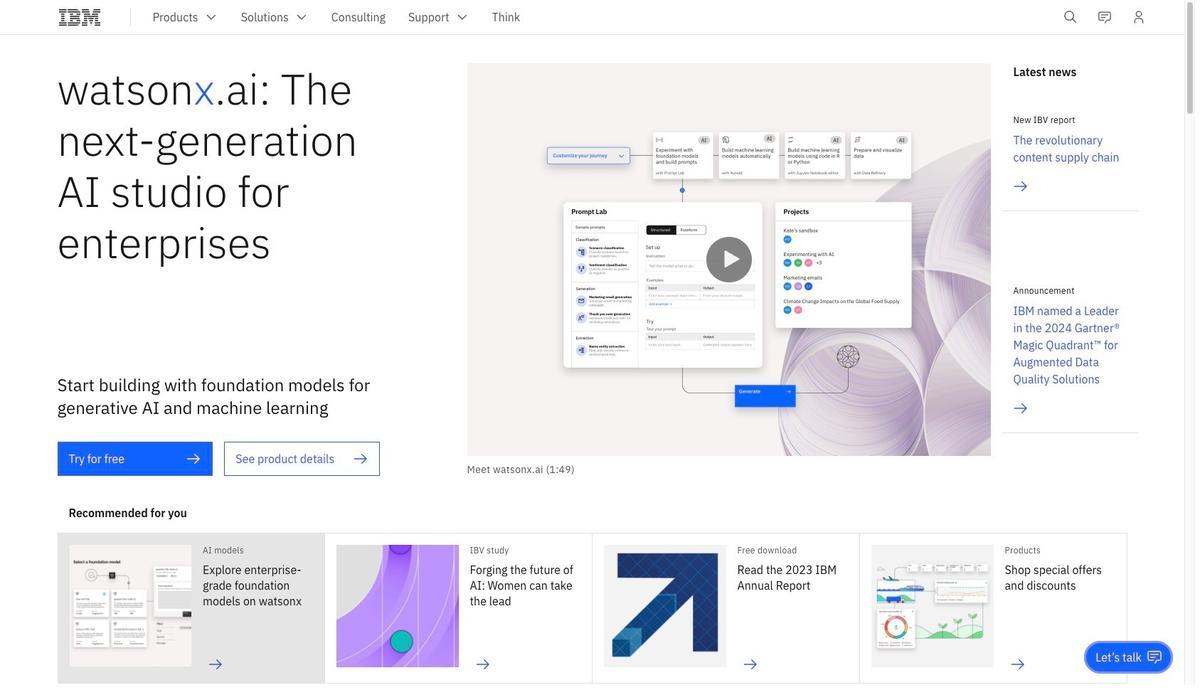 Task type: locate. For each thing, give the bounding box(es) containing it.
let's talk element
[[1096, 650, 1142, 666]]



